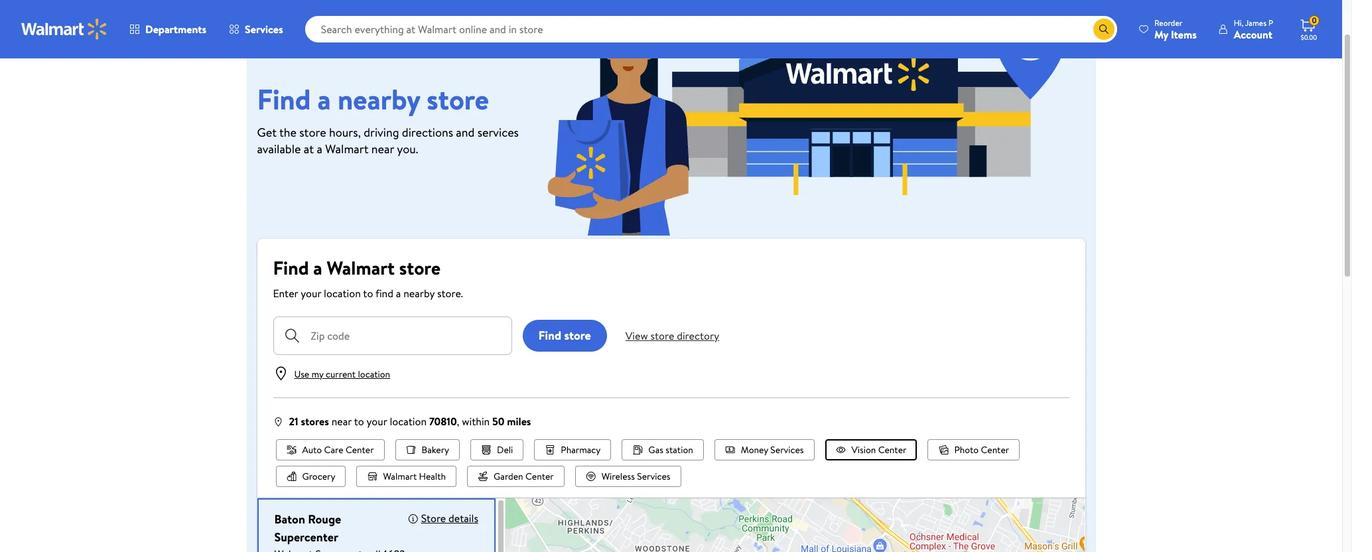 Task type: vqa. For each thing, say whether or not it's contained in the screenshot.
Subscribe in the top right of the page
no



Task type: locate. For each thing, give the bounding box(es) containing it.
walmart supercenter element
[[274, 546, 468, 552]]

0 vertical spatial your
[[301, 286, 321, 301]]

1 horizontal spatial services
[[637, 470, 671, 483]]

location inside find a walmart store enter your location to find a nearby store.
[[324, 286, 361, 301]]

you.
[[397, 141, 418, 157]]

directory
[[677, 328, 719, 343]]

your
[[301, 286, 321, 301], [367, 414, 387, 429]]

store right view
[[651, 328, 674, 343]]

find inside find a walmart store enter your location to find a nearby store.
[[273, 255, 309, 281]]

walmart right at
[[325, 141, 369, 157]]

services inside money services button
[[771, 443, 804, 457]]

center for photo center
[[981, 443, 1010, 457]]

walmart up find
[[327, 255, 395, 281]]

services
[[478, 124, 519, 141]]

find inside button
[[539, 327, 562, 344]]

driving
[[364, 124, 399, 141]]

wireless services button
[[575, 466, 681, 487]]

available
[[257, 141, 301, 157]]

list containing auto care center
[[273, 439, 1069, 487]]

wireless
[[602, 470, 635, 483]]

to inside find a walmart store enter your location to find a nearby store.
[[363, 286, 373, 301]]

p
[[1269, 17, 1274, 28]]

nearby
[[338, 80, 420, 119], [404, 286, 435, 301]]

0 vertical spatial location
[[324, 286, 361, 301]]

walmart health button
[[357, 466, 457, 487]]

services inside wireless services button
[[637, 470, 671, 483]]

0 vertical spatial services
[[245, 22, 283, 36]]

to left find
[[363, 286, 373, 301]]

store up and
[[427, 80, 489, 119]]

0 vertical spatial find
[[257, 80, 311, 119]]

store left view
[[564, 327, 591, 344]]

1 vertical spatial find
[[273, 255, 309, 281]]

your right 'enter'
[[301, 286, 321, 301]]

location right current
[[358, 368, 390, 381]]

gas station
[[649, 443, 693, 457]]

health
[[419, 470, 446, 483]]

1 vertical spatial services
[[771, 443, 804, 457]]

0 vertical spatial near
[[372, 141, 394, 157]]

find
[[257, 80, 311, 119], [273, 255, 309, 281], [539, 327, 562, 344]]

center right garden
[[526, 470, 554, 483]]

21
[[289, 414, 298, 429]]

photo center
[[955, 443, 1010, 457]]

center inside 'button'
[[526, 470, 554, 483]]

nearby left store.
[[404, 286, 435, 301]]

walmart
[[325, 141, 369, 157], [327, 255, 395, 281], [383, 470, 417, 483]]

grocery button
[[276, 466, 346, 487]]

store
[[427, 80, 489, 119], [299, 124, 326, 141], [399, 255, 441, 281], [564, 327, 591, 344], [651, 328, 674, 343]]

services
[[245, 22, 283, 36], [771, 443, 804, 457], [637, 470, 671, 483]]

find inside find a nearby store get the store hours, driving directions and services available at a walmart near you.
[[257, 80, 311, 119]]

0
[[1312, 15, 1317, 26]]

center right vision at right
[[878, 443, 907, 457]]

get
[[257, 124, 277, 141]]

auto care center button
[[276, 439, 385, 461]]

walmart left health at the bottom of the page
[[383, 470, 417, 483]]

services button
[[218, 13, 294, 45]]

within
[[462, 414, 490, 429]]

1 vertical spatial your
[[367, 414, 387, 429]]

use my current location button
[[289, 368, 394, 381]]

my
[[1155, 27, 1169, 41]]

0 horizontal spatial services
[[245, 22, 283, 36]]

1 vertical spatial location
[[358, 368, 390, 381]]

deli button
[[471, 439, 524, 461]]

baton rouge element
[[274, 510, 407, 546]]

center right photo
[[981, 443, 1010, 457]]

1 vertical spatial near
[[332, 414, 352, 429]]

location up 'bakery' button
[[390, 414, 427, 429]]

Enter zip code text field
[[300, 317, 501, 354]]

gas
[[649, 443, 664, 457]]

find a nearby store get the store hours, driving directions and services available at a walmart near you.
[[257, 80, 519, 157]]

0 horizontal spatial your
[[301, 286, 321, 301]]

items
[[1171, 27, 1197, 41]]

view store directory link
[[623, 323, 722, 349]]

store inside button
[[564, 327, 591, 344]]

account
[[1234, 27, 1273, 41]]

nearby up driving
[[338, 80, 420, 119]]

find store
[[539, 327, 591, 344]]

to up auto care center
[[354, 414, 364, 429]]

to
[[363, 286, 373, 301], [354, 414, 364, 429]]

baton rouge supercenter
[[274, 511, 341, 546]]

your up auto care center
[[367, 414, 387, 429]]

0 horizontal spatial near
[[332, 414, 352, 429]]

departments button
[[118, 13, 218, 45]]

1 horizontal spatial your
[[367, 414, 387, 429]]

0 vertical spatial to
[[363, 286, 373, 301]]

2 vertical spatial find
[[539, 327, 562, 344]]

1 horizontal spatial near
[[372, 141, 394, 157]]

2 vertical spatial walmart
[[383, 470, 417, 483]]

50
[[492, 414, 505, 429]]

services inside popup button
[[245, 22, 283, 36]]

list
[[273, 439, 1069, 487]]

wireless services
[[602, 470, 671, 483]]

center right "care" at the left bottom
[[346, 443, 374, 457]]

auto
[[302, 443, 322, 457]]

center for garden center
[[526, 470, 554, 483]]

walmart inside find a walmart store enter your location to find a nearby store.
[[327, 255, 395, 281]]

find for nearby
[[257, 80, 311, 119]]

a
[[318, 80, 331, 119], [317, 141, 322, 157], [313, 255, 322, 281], [396, 286, 401, 301]]

reorder my items
[[1155, 17, 1197, 41]]

details
[[449, 511, 478, 526]]

near right stores
[[332, 414, 352, 429]]

directions
[[402, 124, 453, 141]]

1 vertical spatial walmart
[[327, 255, 395, 281]]

Walmart Site-Wide search field
[[305, 16, 1117, 42]]

1 vertical spatial nearby
[[404, 286, 435, 301]]

services for wireless services
[[637, 470, 671, 483]]

find store button
[[523, 320, 607, 352]]

location left find
[[324, 286, 361, 301]]

0 vertical spatial nearby
[[338, 80, 420, 119]]

vision
[[852, 443, 876, 457]]

bakery button
[[395, 439, 460, 461]]

center
[[346, 443, 374, 457], [878, 443, 907, 457], [981, 443, 1010, 457], [526, 470, 554, 483]]

near inside find a nearby store get the store hours, driving directions and services available at a walmart near you.
[[372, 141, 394, 157]]

2 horizontal spatial services
[[771, 443, 804, 457]]

Search search field
[[305, 16, 1117, 42]]

money services button
[[715, 439, 815, 461]]

near left you.
[[372, 141, 394, 157]]

walmart image
[[21, 19, 108, 40]]

store up store.
[[399, 255, 441, 281]]

hi, james p account
[[1234, 17, 1274, 41]]

near
[[372, 141, 394, 157], [332, 414, 352, 429]]

bakery
[[422, 443, 449, 457]]

21 stores near to your location 70810 , within 50 miles
[[289, 414, 531, 429]]

0 vertical spatial walmart
[[325, 141, 369, 157]]

2 vertical spatial services
[[637, 470, 671, 483]]

fpo alt text image
[[537, 3, 1076, 236]]



Task type: describe. For each thing, give the bounding box(es) containing it.
store right the
[[299, 124, 326, 141]]

garden center
[[494, 470, 554, 483]]

nearby inside find a walmart store enter your location to find a nearby store.
[[404, 286, 435, 301]]

use my current location
[[294, 368, 390, 381]]

find for walmart
[[273, 255, 309, 281]]

reorder
[[1155, 17, 1183, 28]]

garden center button
[[467, 466, 565, 487]]

enter
[[273, 286, 298, 301]]

baton
[[274, 511, 305, 528]]

current
[[326, 368, 356, 381]]

garden
[[494, 470, 523, 483]]

find a walmart store enter your location to find a nearby store.
[[273, 255, 463, 301]]

auto care center
[[302, 443, 374, 457]]

my
[[312, 368, 324, 381]]

view store directory
[[626, 328, 719, 343]]

pharmacy button
[[534, 439, 611, 461]]

care
[[324, 443, 343, 457]]

photo
[[955, 443, 979, 457]]

70810
[[429, 414, 457, 429]]

,
[[457, 414, 460, 429]]

services for money services
[[771, 443, 804, 457]]

miles
[[507, 414, 531, 429]]

0 $0.00
[[1301, 15, 1317, 42]]

at
[[304, 141, 314, 157]]

walmart inside button
[[383, 470, 417, 483]]

rouge
[[308, 511, 341, 528]]

photo center button
[[928, 439, 1020, 461]]

store.
[[437, 286, 463, 301]]

vision center
[[852, 443, 907, 457]]

search icon image
[[1099, 24, 1110, 35]]

walmart inside find a nearby store get the store hours, driving directions and services available at a walmart near you.
[[325, 141, 369, 157]]

center for vision center
[[878, 443, 907, 457]]

1 vertical spatial to
[[354, 414, 364, 429]]

pharmacy
[[561, 443, 601, 457]]

hours,
[[329, 124, 361, 141]]

your inside find a walmart store enter your location to find a nearby store.
[[301, 286, 321, 301]]

gas station button
[[622, 439, 704, 461]]

store
[[421, 511, 446, 526]]

find
[[376, 286, 394, 301]]

station
[[666, 443, 693, 457]]

$0.00
[[1301, 33, 1317, 42]]

supercenter
[[274, 529, 338, 546]]

stores
[[301, 414, 329, 429]]

use
[[294, 368, 309, 381]]

deli
[[497, 443, 513, 457]]

store inside find a walmart store enter your location to find a nearby store.
[[399, 255, 441, 281]]

and
[[456, 124, 475, 141]]

nearby inside find a nearby store get the store hours, driving directions and services available at a walmart near you.
[[338, 80, 420, 119]]

walmart health
[[383, 470, 446, 483]]

money
[[741, 443, 768, 457]]

money services
[[741, 443, 804, 457]]

hi,
[[1234, 17, 1244, 28]]

grocery
[[302, 470, 335, 483]]

view
[[626, 328, 648, 343]]

store details link
[[421, 511, 478, 526]]

departments
[[145, 22, 206, 36]]

james
[[1246, 17, 1267, 28]]

vision center button
[[825, 439, 917, 461]]

store details
[[421, 511, 478, 526]]

2 vertical spatial location
[[390, 414, 427, 429]]

the
[[279, 124, 297, 141]]

map region
[[499, 461, 1178, 552]]



